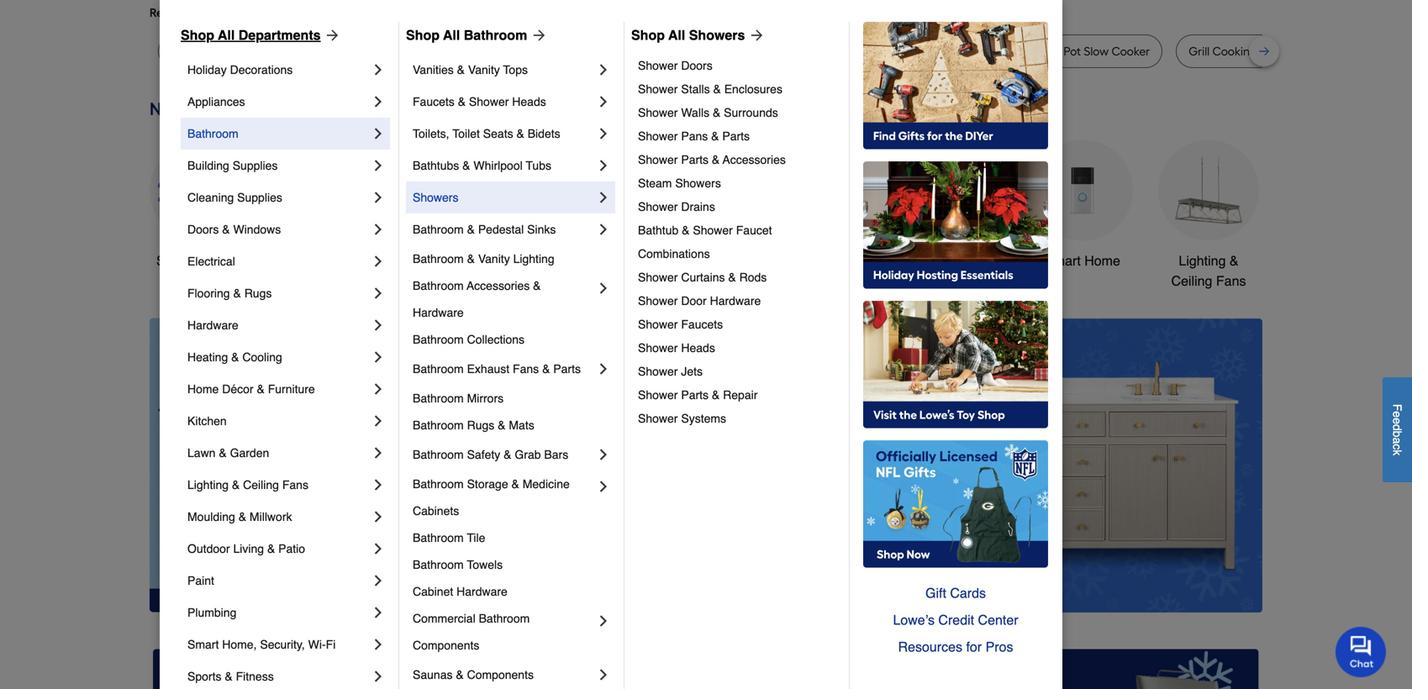 Task type: vqa. For each thing, say whether or not it's contained in the screenshot.
Bathroom Mirrors
yes



Task type: describe. For each thing, give the bounding box(es) containing it.
paint
[[188, 574, 214, 588]]

0 horizontal spatial bathroom link
[[188, 118, 370, 150]]

shower for shower systems
[[638, 412, 678, 425]]

shower for shower heads
[[638, 341, 678, 355]]

shower systems link
[[638, 407, 837, 431]]

tubs
[[526, 159, 552, 172]]

chevron right image for outdoor living & patio
[[370, 541, 387, 557]]

shower faucets link
[[638, 313, 837, 336]]

shower drains
[[638, 200, 715, 214]]

pans
[[681, 129, 708, 143]]

outdoor for outdoor tools & equipment
[[783, 253, 831, 269]]

new deals every day during 25 days of deals image
[[150, 95, 1263, 123]]

collections
[[467, 333, 525, 346]]

lawn & garden link
[[188, 437, 370, 469]]

chevron right image for bathtubs & whirlpool tubs
[[595, 157, 612, 174]]

shop all deals link
[[150, 140, 251, 271]]

0 vertical spatial lighting & ceiling fans
[[1172, 253, 1247, 289]]

kitchen for kitchen
[[188, 415, 227, 428]]

chevron right image for smart home, security, wi-fi
[[370, 637, 387, 653]]

hardware down flooring
[[188, 319, 239, 332]]

chevron right image for faucets & shower heads
[[595, 93, 612, 110]]

cleaning
[[188, 191, 234, 204]]

shower for shower parts & accessories
[[638, 153, 678, 166]]

shower up toilets, toilet seats & bidets
[[469, 95, 509, 108]]

chevron right image for building supplies
[[370, 157, 387, 174]]

chevron right image for bathroom exhaust fans & parts
[[595, 361, 612, 378]]

outdoor living & patio link
[[188, 533, 370, 565]]

building supplies
[[188, 159, 278, 172]]

christmas decorations
[[543, 253, 614, 289]]

chevron right image for home décor & furniture
[[370, 381, 387, 398]]

recommended searches for you
[[150, 5, 322, 20]]

bathroom for bathroom rugs & mats
[[413, 419, 464, 432]]

hardware down shower curtains & rods link on the top
[[710, 294, 761, 308]]

1 vertical spatial lighting & ceiling fans
[[188, 478, 309, 492]]

chevron right image for bathroom
[[370, 125, 387, 142]]

tools inside tools link
[[437, 253, 468, 269]]

up to 30 percent off select grills and accessories. image
[[909, 649, 1260, 690]]

flooring & rugs link
[[188, 277, 370, 309]]

chat invite button image
[[1336, 627, 1387, 678]]

arrow right image for shop all bathroom
[[527, 27, 548, 44]]

outdoor for outdoor living & patio
[[188, 542, 230, 556]]

shower walls & surrounds
[[638, 106, 778, 119]]

holiday hosting essentials. image
[[864, 161, 1049, 289]]

components for commercial bathroom components
[[413, 639, 480, 653]]

0 vertical spatial lighting & ceiling fans link
[[1159, 140, 1260, 291]]

fitness
[[236, 670, 274, 684]]

parts inside 'link'
[[681, 388, 709, 402]]

0 vertical spatial faucets
[[413, 95, 455, 108]]

0 vertical spatial home
[[1085, 253, 1121, 269]]

lowe's
[[893, 613, 935, 628]]

furniture
[[268, 383, 315, 396]]

0 horizontal spatial rugs
[[244, 287, 272, 300]]

0 vertical spatial heads
[[512, 95, 546, 108]]

recommended searches for you heading
[[150, 4, 1263, 21]]

f
[[1391, 404, 1405, 411]]

bathroom & pedestal sinks
[[413, 223, 556, 236]]

gift cards
[[926, 586, 986, 601]]

heating
[[188, 351, 228, 364]]

kitchen link
[[188, 405, 370, 437]]

cooling
[[242, 351, 282, 364]]

find gifts for the diyer. image
[[864, 22, 1049, 150]]

1 vertical spatial lighting & ceiling fans link
[[188, 469, 370, 501]]

decorations for christmas
[[543, 273, 614, 289]]

2 pot from the left
[[878, 44, 896, 58]]

0 vertical spatial accessories
[[723, 153, 786, 166]]

faucet
[[736, 224, 772, 237]]

chevron right image for commercial bathroom components
[[595, 613, 612, 630]]

shop for shop all departments
[[181, 27, 214, 43]]

2 e from the top
[[1391, 418, 1405, 425]]

smart home, security, wi-fi
[[188, 638, 336, 652]]

chevron right image for hardware
[[370, 317, 387, 334]]

0 horizontal spatial ceiling
[[243, 478, 279, 492]]

shower stalls & enclosures link
[[638, 77, 837, 101]]

bathroom for bathroom & pedestal sinks
[[413, 223, 464, 236]]

0 vertical spatial fans
[[1217, 273, 1247, 289]]

supplies for building supplies
[[233, 159, 278, 172]]

shower parts & repair
[[638, 388, 758, 402]]

all for bathroom
[[443, 27, 460, 43]]

cabinet
[[413, 585, 453, 599]]

shop all showers
[[631, 27, 745, 43]]

smart home link
[[1033, 140, 1133, 271]]

tops
[[503, 63, 528, 77]]

grill cooking grate & warming rack
[[1189, 44, 1384, 58]]

mirrors
[[467, 392, 504, 405]]

supplies for cleaning supplies
[[237, 191, 282, 204]]

all for deals
[[191, 253, 206, 269]]

1 horizontal spatial lighting
[[513, 252, 555, 266]]

gift
[[926, 586, 947, 601]]

chevron right image for lawn & garden
[[370, 445, 387, 462]]

exhaust
[[467, 362, 510, 376]]

up to 35 percent off select small appliances. image
[[531, 649, 882, 690]]

for inside resources for pros link
[[967, 639, 982, 655]]

1 vertical spatial rugs
[[467, 419, 495, 432]]

& inside bathroom accessories & hardware
[[533, 279, 541, 293]]

1 e from the top
[[1391, 411, 1405, 418]]

door
[[681, 294, 707, 308]]

for inside recommended searches for you heading
[[285, 5, 300, 20]]

you
[[303, 5, 322, 20]]

toilets,
[[413, 127, 450, 140]]

bathroom storage & medicine cabinets link
[[413, 471, 595, 525]]

instant pot
[[934, 44, 991, 58]]

arrow left image
[[462, 465, 479, 482]]

home décor & furniture link
[[188, 373, 370, 405]]

chevron right image for bathroom & pedestal sinks
[[595, 221, 612, 238]]

bathroom & vanity lighting link
[[413, 246, 612, 272]]

smart home
[[1045, 253, 1121, 269]]

tools inside outdoor tools & equipment
[[835, 253, 866, 269]]

1 vertical spatial heads
[[681, 341, 715, 355]]

1 cooking from the left
[[831, 44, 875, 58]]

crock for crock pot slow cooker
[[1030, 44, 1061, 58]]

pot for crock pot slow cooker
[[1064, 44, 1081, 58]]

bathroom for bathroom mirrors
[[413, 392, 464, 405]]

chevron right image for toilets, toilet seats & bidets
[[595, 125, 612, 142]]

hardware link
[[188, 309, 370, 341]]

steam showers link
[[638, 172, 837, 195]]

pros
[[986, 639, 1014, 655]]

bathroom mirrors
[[413, 392, 504, 405]]

up to 40 percent off select vanities. plus get free local delivery on select vanities. image
[[448, 318, 1263, 613]]

whirlpool
[[474, 159, 523, 172]]

chevron right image for appliances
[[370, 93, 387, 110]]

vanity for lighting
[[478, 252, 510, 266]]

commercial bathroom components link
[[413, 605, 595, 659]]

shower for shower faucets
[[638, 318, 678, 331]]

outdoor tools & equipment link
[[780, 140, 881, 291]]

warming
[[1305, 44, 1355, 58]]

bathroom collections link
[[413, 326, 612, 353]]

sports & fitness
[[188, 670, 274, 684]]

scroll to item #5 element
[[931, 580, 975, 591]]

credit
[[939, 613, 975, 628]]

plumbing link
[[188, 597, 370, 629]]

bathroom for bathroom tile
[[413, 531, 464, 545]]

resources for pros link
[[864, 634, 1049, 661]]

mats
[[509, 419, 535, 432]]

grab
[[515, 448, 541, 462]]

all for departments
[[218, 27, 235, 43]]

shower jets
[[638, 365, 703, 378]]

f e e d b a c k button
[[1383, 378, 1413, 483]]

moulding & millwork
[[188, 510, 292, 524]]

equipment
[[799, 273, 863, 289]]

& inside "link"
[[231, 351, 239, 364]]

chevron right image for paint
[[370, 573, 387, 589]]

chevron right image for sports & fitness
[[370, 668, 387, 685]]

shower inside bathtub & shower faucet combinations
[[693, 224, 733, 237]]

shower for shower parts & repair
[[638, 388, 678, 402]]

microwave countertop
[[503, 44, 625, 58]]

toilets, toilet seats & bidets
[[413, 127, 561, 140]]

doors inside shower doors link
[[681, 59, 713, 72]]

garden
[[230, 446, 269, 460]]

cabinets
[[413, 505, 459, 518]]

shower jets link
[[638, 360, 837, 383]]

shower door hardware link
[[638, 289, 837, 313]]

cleaning supplies link
[[188, 182, 370, 214]]

shower for shower stalls & enclosures
[[638, 82, 678, 96]]

bathroom collections
[[413, 333, 525, 346]]

chevron right image for kitchen
[[370, 413, 387, 430]]

bathtub & shower faucet combinations
[[638, 224, 776, 261]]

faucets for kitchen faucets
[[705, 253, 753, 269]]

home décor & furniture
[[188, 383, 315, 396]]

shower for shower doors
[[638, 59, 678, 72]]

bathroom & vanity lighting
[[413, 252, 555, 266]]

shower pans & parts
[[638, 129, 750, 143]]

commercial bathroom components
[[413, 612, 533, 653]]

bathroom for bathroom collections
[[413, 333, 464, 346]]

chevron right image for vanities & vanity tops
[[595, 61, 612, 78]]

departments
[[239, 27, 321, 43]]

parts down bathroom collections link
[[554, 362, 581, 376]]

shower curtains & rods link
[[638, 266, 837, 289]]

crock pot cooking pot
[[776, 44, 896, 58]]

c
[[1391, 444, 1405, 450]]



Task type: locate. For each thing, give the bounding box(es) containing it.
heads
[[512, 95, 546, 108], [681, 341, 715, 355]]

doors up shop all deals
[[188, 223, 219, 236]]

appliances
[[188, 95, 245, 108]]

chevron right image for cleaning supplies
[[370, 189, 387, 206]]

kitchen up "lawn"
[[188, 415, 227, 428]]

components for saunas & components
[[467, 668, 534, 682]]

rack
[[1358, 44, 1384, 58]]

pot for crock pot cooking pot
[[810, 44, 828, 58]]

crock for crock pot cooking pot
[[776, 44, 808, 58]]

all inside the shop all bathroom link
[[443, 27, 460, 43]]

1 vertical spatial ceiling
[[243, 478, 279, 492]]

bidets
[[528, 127, 561, 140]]

supplies inside building supplies link
[[233, 159, 278, 172]]

rugs down electrical link
[[244, 287, 272, 300]]

electrical
[[188, 255, 235, 268]]

0 horizontal spatial slow
[[398, 44, 423, 58]]

vanity down pedestal
[[478, 252, 510, 266]]

shower for shower drains
[[638, 200, 678, 214]]

outdoor inside outdoor tools & equipment
[[783, 253, 831, 269]]

0 horizontal spatial lighting & ceiling fans link
[[188, 469, 370, 501]]

2 crock from the left
[[1030, 44, 1061, 58]]

supplies up cleaning supplies
[[233, 159, 278, 172]]

all down recommended searches for you
[[218, 27, 235, 43]]

1 cooker from the left
[[426, 44, 464, 58]]

3 shop from the left
[[631, 27, 665, 43]]

millwork
[[250, 510, 292, 524]]

shower parts & repair link
[[638, 383, 837, 407]]

shower up shower jets
[[638, 341, 678, 355]]

f e e d b a c k
[[1391, 404, 1405, 456]]

all inside shop all departments link
[[218, 27, 235, 43]]

1 horizontal spatial accessories
[[723, 153, 786, 166]]

showers up drains
[[676, 177, 721, 190]]

walls
[[681, 106, 710, 119]]

tools down 'bathroom & pedestal sinks'
[[437, 253, 468, 269]]

chevron right image
[[595, 61, 612, 78], [370, 93, 387, 110], [595, 93, 612, 110], [370, 157, 387, 174], [595, 157, 612, 174], [370, 189, 387, 206], [595, 189, 612, 206], [370, 221, 387, 238], [595, 280, 612, 297], [595, 361, 612, 378], [370, 381, 387, 398], [370, 445, 387, 462], [595, 446, 612, 463], [370, 477, 387, 494], [370, 541, 387, 557], [370, 605, 387, 621], [370, 637, 387, 653], [595, 667, 612, 684], [370, 668, 387, 685]]

parts up shower parts & accessories link
[[723, 129, 750, 143]]

1 horizontal spatial crock
[[1030, 44, 1061, 58]]

shower down combinations
[[638, 271, 678, 284]]

bathtubs & whirlpool tubs
[[413, 159, 552, 172]]

windows
[[233, 223, 281, 236]]

shop up shower doors
[[631, 27, 665, 43]]

arrow right image for shop all departments
[[321, 27, 341, 44]]

1 horizontal spatial smart
[[1045, 253, 1081, 269]]

accessories down bathroom & vanity lighting link
[[467, 279, 530, 293]]

bathroom inside 'link'
[[413, 558, 464, 572]]

2 shop from the left
[[406, 27, 440, 43]]

1 vertical spatial decorations
[[543, 273, 614, 289]]

bathroom towels link
[[413, 552, 612, 579]]

hardware up bathroom collections
[[413, 306, 464, 320]]

vanities & vanity tops
[[413, 63, 528, 77]]

0 horizontal spatial lighting & ceiling fans
[[188, 478, 309, 492]]

1 vertical spatial supplies
[[237, 191, 282, 204]]

shower inside 'link'
[[638, 388, 678, 402]]

decorations down the christmas at top
[[543, 273, 614, 289]]

0 horizontal spatial tools
[[437, 253, 468, 269]]

1 horizontal spatial kitchen
[[656, 253, 701, 269]]

smart
[[1045, 253, 1081, 269], [188, 638, 219, 652]]

holiday
[[188, 63, 227, 77]]

smart for smart home
[[1045, 253, 1081, 269]]

tile
[[467, 531, 486, 545]]

shower for shower walls & surrounds
[[638, 106, 678, 119]]

toilet
[[453, 127, 480, 140]]

1 vertical spatial home
[[188, 383, 219, 396]]

shop for shop all showers
[[631, 27, 665, 43]]

2 horizontal spatial fans
[[1217, 273, 1247, 289]]

e up b
[[1391, 418, 1405, 425]]

accessories inside bathroom accessories & hardware
[[467, 279, 530, 293]]

cabinet hardware
[[413, 585, 508, 599]]

0 vertical spatial kitchen
[[656, 253, 701, 269]]

cooker up vanities
[[426, 44, 464, 58]]

lighting & ceiling fans link
[[1159, 140, 1260, 291], [188, 469, 370, 501]]

systems
[[681, 412, 727, 425]]

1 pot from the left
[[810, 44, 828, 58]]

decorations down shop all departments link
[[230, 63, 293, 77]]

1 vertical spatial kitchen
[[188, 415, 227, 428]]

heads down tops
[[512, 95, 546, 108]]

pedestal
[[478, 223, 524, 236]]

bathroom mirrors link
[[413, 385, 612, 412]]

shower for shower curtains & rods
[[638, 271, 678, 284]]

0 horizontal spatial cooking
[[831, 44, 875, 58]]

arrow right image for shop all showers
[[745, 27, 766, 44]]

holiday decorations link
[[188, 54, 370, 86]]

0 horizontal spatial crock
[[776, 44, 808, 58]]

0 vertical spatial smart
[[1045, 253, 1081, 269]]

1 vertical spatial outdoor
[[188, 542, 230, 556]]

rugs down mirrors
[[467, 419, 495, 432]]

0 vertical spatial supplies
[[233, 159, 278, 172]]

& inside bathtub & shower faucet combinations
[[682, 224, 690, 237]]

kitchen up shower curtains & rods
[[656, 253, 701, 269]]

1 horizontal spatial cooker
[[1112, 44, 1150, 58]]

all up vanities
[[443, 27, 460, 43]]

christmas
[[548, 253, 609, 269]]

bathroom safety & grab bars link
[[413, 439, 595, 471]]

0 horizontal spatial heads
[[512, 95, 546, 108]]

& inside bathroom storage & medicine cabinets
[[512, 478, 520, 491]]

crock pot slow cooker
[[1030, 44, 1150, 58]]

1 vertical spatial fans
[[513, 362, 539, 376]]

chevron right image
[[370, 61, 387, 78], [370, 125, 387, 142], [595, 125, 612, 142], [595, 221, 612, 238], [370, 253, 387, 270], [370, 285, 387, 302], [370, 317, 387, 334], [370, 349, 387, 366], [370, 413, 387, 430], [595, 478, 612, 495], [370, 509, 387, 526], [370, 573, 387, 589], [595, 613, 612, 630]]

0 vertical spatial outdoor
[[783, 253, 831, 269]]

chevron right image for moulding & millwork
[[370, 509, 387, 526]]

heads up jets
[[681, 341, 715, 355]]

vanity left tops
[[468, 63, 500, 77]]

2 horizontal spatial shop
[[631, 27, 665, 43]]

lawn
[[188, 446, 216, 460]]

1 horizontal spatial lighting & ceiling fans link
[[1159, 140, 1260, 291]]

1 horizontal spatial shop
[[406, 27, 440, 43]]

electrical link
[[188, 246, 370, 277]]

bathroom inside bathroom accessories & hardware
[[413, 279, 464, 293]]

shop down recommended at the top of page
[[181, 27, 214, 43]]

cooker left the grill
[[1112, 44, 1150, 58]]

stalls
[[681, 82, 710, 96]]

1 vertical spatial components
[[467, 668, 534, 682]]

0 horizontal spatial for
[[285, 5, 300, 20]]

0 horizontal spatial outdoor
[[188, 542, 230, 556]]

all inside shop all showers link
[[669, 27, 686, 43]]

all right shop
[[191, 253, 206, 269]]

1 horizontal spatial heads
[[681, 341, 715, 355]]

2 tools from the left
[[835, 253, 866, 269]]

0 vertical spatial doors
[[681, 59, 713, 72]]

parts down jets
[[681, 388, 709, 402]]

get up to 2 free select tools or batteries when you buy 1 with select purchases. image
[[153, 649, 504, 690]]

shower left pans
[[638, 129, 678, 143]]

0 horizontal spatial decorations
[[230, 63, 293, 77]]

shower left systems
[[638, 412, 678, 425]]

appliances link
[[188, 86, 370, 118]]

faucets up "rods"
[[705, 253, 753, 269]]

parts down pans
[[681, 153, 709, 166]]

bathroom for bathroom safety & grab bars
[[413, 448, 464, 462]]

bathroom
[[464, 27, 527, 43], [188, 127, 239, 140], [413, 223, 464, 236], [413, 252, 464, 266], [928, 253, 986, 269], [413, 279, 464, 293], [413, 333, 464, 346], [413, 362, 464, 376], [413, 392, 464, 405], [413, 419, 464, 432], [413, 448, 464, 462], [413, 478, 464, 491], [413, 531, 464, 545], [413, 558, 464, 572], [479, 612, 530, 626]]

supplies up windows at the top of page
[[237, 191, 282, 204]]

christmas decorations link
[[528, 140, 629, 291]]

lighting & ceiling fans
[[1172, 253, 1247, 289], [188, 478, 309, 492]]

shower down drains
[[693, 224, 733, 237]]

chevron right image for flooring & rugs
[[370, 285, 387, 302]]

chevron right image for plumbing
[[370, 605, 387, 621]]

1 horizontal spatial doors
[[681, 59, 713, 72]]

home
[[1085, 253, 1121, 269], [188, 383, 219, 396]]

shower up shower faucets
[[638, 294, 678, 308]]

bathroom inside commercial bathroom components
[[479, 612, 530, 626]]

arrow right image
[[321, 27, 341, 44], [527, 27, 548, 44], [745, 27, 766, 44], [1232, 465, 1249, 482]]

0 horizontal spatial smart
[[188, 638, 219, 652]]

1 vertical spatial accessories
[[467, 279, 530, 293]]

shower down shower jets
[[638, 388, 678, 402]]

doors up stalls
[[681, 59, 713, 72]]

shower up shower heads
[[638, 318, 678, 331]]

deals
[[209, 253, 244, 269]]

1 vertical spatial for
[[967, 639, 982, 655]]

e up d
[[1391, 411, 1405, 418]]

0 horizontal spatial fans
[[282, 478, 309, 492]]

1 vertical spatial doors
[[188, 223, 219, 236]]

components down commercial
[[413, 639, 480, 653]]

shower down shower heads
[[638, 365, 678, 378]]

3 pot from the left
[[974, 44, 991, 58]]

showers down recommended searches for you heading
[[689, 27, 745, 43]]

bathroom for bathroom & vanity lighting
[[413, 252, 464, 266]]

0 horizontal spatial home
[[188, 383, 219, 396]]

chevron right image for lighting & ceiling fans
[[370, 477, 387, 494]]

shower for shower door hardware
[[638, 294, 678, 308]]

pot
[[810, 44, 828, 58], [878, 44, 896, 58], [974, 44, 991, 58], [1064, 44, 1081, 58]]

2 vertical spatial fans
[[282, 478, 309, 492]]

officially licensed n f l gifts. shop now. image
[[864, 441, 1049, 568]]

1 vertical spatial faucets
[[705, 253, 753, 269]]

smart home, security, wi-fi link
[[188, 629, 370, 661]]

shower for shower jets
[[638, 365, 678, 378]]

2 cooking from the left
[[1213, 44, 1258, 58]]

shower doors link
[[638, 54, 837, 77]]

wi-
[[308, 638, 326, 652]]

kitchen
[[656, 253, 701, 269], [188, 415, 227, 428]]

0 vertical spatial for
[[285, 5, 300, 20]]

faucets down "shower door hardware"
[[681, 318, 723, 331]]

0 vertical spatial rugs
[[244, 287, 272, 300]]

1 vertical spatial showers
[[676, 177, 721, 190]]

1 horizontal spatial tools
[[835, 253, 866, 269]]

2 vertical spatial faucets
[[681, 318, 723, 331]]

outdoor up equipment
[[783, 253, 831, 269]]

chevron right image for saunas & components
[[595, 667, 612, 684]]

faucets down vanities
[[413, 95, 455, 108]]

1 vertical spatial smart
[[188, 638, 219, 652]]

0 vertical spatial ceiling
[[1172, 273, 1213, 289]]

bathtubs & whirlpool tubs link
[[413, 150, 595, 182]]

tools
[[437, 253, 468, 269], [835, 253, 866, 269]]

recommended
[[150, 5, 231, 20]]

outdoor tools & equipment
[[783, 253, 879, 289]]

crock up enclosures at top
[[776, 44, 808, 58]]

grate
[[1261, 44, 1291, 58]]

shop
[[156, 253, 188, 269]]

chevron right image for holiday decorations
[[370, 61, 387, 78]]

components
[[413, 639, 480, 653], [467, 668, 534, 682]]

flooring & rugs
[[188, 287, 272, 300]]

components down commercial bathroom components link
[[467, 668, 534, 682]]

1 tools from the left
[[437, 253, 468, 269]]

supplies inside cleaning supplies 'link'
[[237, 191, 282, 204]]

for left 'pros'
[[967, 639, 982, 655]]

bathtubs
[[413, 159, 459, 172]]

chevron right image for showers
[[595, 189, 612, 206]]

shower for shower pans & parts
[[638, 129, 678, 143]]

shower up steam
[[638, 153, 678, 166]]

1 horizontal spatial bathroom link
[[906, 140, 1007, 271]]

enclosures
[[725, 82, 783, 96]]

accessories up steam showers link
[[723, 153, 786, 166]]

shop all bathroom
[[406, 27, 527, 43]]

bathroom for bathroom storage & medicine cabinets
[[413, 478, 464, 491]]

hardware inside bathroom accessories & hardware
[[413, 306, 464, 320]]

0 horizontal spatial cooker
[[426, 44, 464, 58]]

0 vertical spatial vanity
[[468, 63, 500, 77]]

saunas
[[413, 668, 453, 682]]

1 horizontal spatial cooking
[[1213, 44, 1258, 58]]

all up shower doors
[[669, 27, 686, 43]]

1 horizontal spatial home
[[1085, 253, 1121, 269]]

2 horizontal spatial lighting
[[1179, 253, 1226, 269]]

doors inside doors & windows link
[[188, 223, 219, 236]]

chevron right image for bathroom safety & grab bars
[[595, 446, 612, 463]]

scroll to item #4 image
[[891, 582, 931, 589]]

2 slow from the left
[[1084, 44, 1109, 58]]

smart for smart home, security, wi-fi
[[188, 638, 219, 652]]

decorations for holiday
[[230, 63, 293, 77]]

shower parts & accessories
[[638, 153, 786, 166]]

bathroom inside bathroom storage & medicine cabinets
[[413, 478, 464, 491]]

bathroom for bathroom accessories & hardware
[[413, 279, 464, 293]]

hardware down the "towels"
[[457, 585, 508, 599]]

tools up equipment
[[835, 253, 866, 269]]

all inside shop all deals link
[[191, 253, 206, 269]]

shop all showers link
[[631, 25, 766, 45]]

1 shop from the left
[[181, 27, 214, 43]]

all for showers
[[669, 27, 686, 43]]

outdoor down the moulding
[[188, 542, 230, 556]]

shop all departments link
[[181, 25, 341, 45]]

parts
[[723, 129, 750, 143], [681, 153, 709, 166], [554, 362, 581, 376], [681, 388, 709, 402]]

faucets for shower faucets
[[681, 318, 723, 331]]

chevron right image for electrical
[[370, 253, 387, 270]]

1 horizontal spatial decorations
[[543, 273, 614, 289]]

instant
[[934, 44, 971, 58]]

1 horizontal spatial slow
[[1084, 44, 1109, 58]]

1 horizontal spatial rugs
[[467, 419, 495, 432]]

pot for instant pot
[[974, 44, 991, 58]]

0 vertical spatial decorations
[[230, 63, 293, 77]]

home,
[[222, 638, 257, 652]]

bathroom exhaust fans & parts
[[413, 362, 581, 376]]

sinks
[[527, 223, 556, 236]]

2 cooker from the left
[[1112, 44, 1150, 58]]

kitchen for kitchen faucets
[[656, 253, 701, 269]]

shower up bathtub
[[638, 200, 678, 214]]

plumbing
[[188, 606, 237, 620]]

1 horizontal spatial fans
[[513, 362, 539, 376]]

arrow right image inside shop all departments link
[[321, 27, 341, 44]]

d
[[1391, 425, 1405, 431]]

shower walls & surrounds link
[[638, 101, 837, 124]]

0 vertical spatial showers
[[689, 27, 745, 43]]

lowe's credit center link
[[864, 607, 1049, 634]]

showers down bathtubs
[[413, 191, 459, 204]]

visit the lowe's toy shop. image
[[864, 301, 1049, 429]]

0 vertical spatial components
[[413, 639, 480, 653]]

safety
[[467, 448, 501, 462]]

0 horizontal spatial shop
[[181, 27, 214, 43]]

& inside outdoor tools & equipment
[[870, 253, 879, 269]]

shower left walls
[[638, 106, 678, 119]]

chevron right image for bathroom storage & medicine cabinets
[[595, 478, 612, 495]]

0 horizontal spatial kitchen
[[188, 415, 227, 428]]

crock right instant pot
[[1030, 44, 1061, 58]]

1 horizontal spatial lighting & ceiling fans
[[1172, 253, 1247, 289]]

moulding & millwork link
[[188, 501, 370, 533]]

0 horizontal spatial accessories
[[467, 279, 530, 293]]

chevron right image for heating & cooling
[[370, 349, 387, 366]]

lowe's credit center
[[893, 613, 1019, 628]]

shop up triple slow cooker
[[406, 27, 440, 43]]

shower drains link
[[638, 195, 837, 219]]

scroll to item #2 image
[[810, 582, 851, 589]]

1 horizontal spatial ceiling
[[1172, 273, 1213, 289]]

bathroom for bathroom towels
[[413, 558, 464, 572]]

shop for shop all bathroom
[[406, 27, 440, 43]]

0 horizontal spatial lighting
[[188, 478, 229, 492]]

triple
[[366, 44, 395, 58]]

toilets, toilet seats & bidets link
[[413, 118, 595, 150]]

1 horizontal spatial outdoor
[[783, 253, 831, 269]]

jets
[[681, 365, 703, 378]]

for left the you
[[285, 5, 300, 20]]

1 slow from the left
[[398, 44, 423, 58]]

chevron right image for bathroom accessories & hardware
[[595, 280, 612, 297]]

building supplies link
[[188, 150, 370, 182]]

shower down shop all showers
[[638, 59, 678, 72]]

cabinet hardware link
[[413, 579, 612, 605]]

1 crock from the left
[[776, 44, 808, 58]]

vanity for tops
[[468, 63, 500, 77]]

4 pot from the left
[[1064, 44, 1081, 58]]

shower down shower doors
[[638, 82, 678, 96]]

sports
[[188, 670, 222, 684]]

chevron right image for doors & windows
[[370, 221, 387, 238]]

0 horizontal spatial doors
[[188, 223, 219, 236]]

1 horizontal spatial for
[[967, 639, 982, 655]]

arrow right image inside the shop all bathroom link
[[527, 27, 548, 44]]

1 vertical spatial vanity
[[478, 252, 510, 266]]

shop these last-minute gifts. $99 or less. quantities are limited and won't last. image
[[150, 318, 421, 613]]

arrow right image inside shop all showers link
[[745, 27, 766, 44]]

bathroom for bathroom exhaust fans & parts
[[413, 362, 464, 376]]

shower curtains & rods
[[638, 271, 767, 284]]

2 vertical spatial showers
[[413, 191, 459, 204]]

faucets & shower heads link
[[413, 86, 595, 118]]

components inside commercial bathroom components
[[413, 639, 480, 653]]



